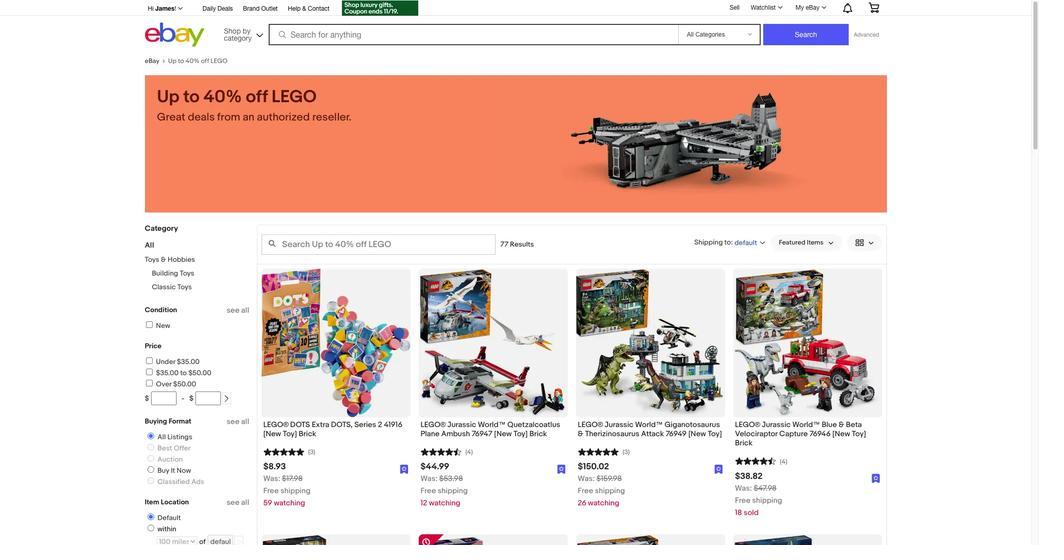 Task type: vqa. For each thing, say whether or not it's contained in the screenshot.


Task type: describe. For each thing, give the bounding box(es) containing it.
1 vertical spatial $35.00
[[156, 369, 179, 378]]

lego® jurassic world™ quetzalcoatlus plane ambush 76947 [new toy] brick image
[[419, 269, 567, 418]]

best
[[157, 444, 172, 453]]

& inside lego® jurassic world™ giganotosaurus & therizinosaurus attack 76949 [new toy]
[[578, 430, 583, 439]]

shop
[[224, 27, 241, 35]]

toy] inside the lego® dots extra dots, series 2 41916 [new toy] brick
[[283, 430, 297, 439]]

$44.99
[[421, 462, 449, 472]]

from
[[217, 111, 240, 124]]

4.5 out of 5 stars image for $44.99
[[421, 447, 461, 457]]

Default radio
[[147, 514, 154, 521]]

default link
[[143, 514, 183, 523]]

shipping to : default
[[694, 238, 757, 247]]

ebay inside account navigation
[[806, 4, 820, 11]]

featured items
[[779, 239, 824, 247]]

2
[[378, 420, 382, 430]]

up for up to 40% off lego
[[168, 57, 176, 65]]

jurassic for $38.82
[[762, 420, 791, 430]]

to for shipping to : default
[[724, 238, 731, 247]]

was: for $38.82
[[735, 484, 752, 493]]

:
[[731, 238, 733, 247]]

shipping for $150.02
[[595, 487, 625, 496]]

see all for item location
[[227, 498, 249, 508]]

see all for condition
[[227, 306, 249, 315]]

was: $53.98 free shipping 12 watching
[[421, 474, 468, 509]]

under $35.00 link
[[144, 358, 200, 366]]

to for $35.00 to $50.00
[[180, 369, 187, 378]]

all listings link
[[143, 433, 194, 442]]

toy] inside lego® jurassic world™ giganotosaurus & therizinosaurus attack 76949 [new toy]
[[708, 430, 722, 439]]

toy] inside 'lego® jurassic world™ blue & beta velociraptor capture 76946 [new toy] brick'
[[852, 430, 866, 439]]

2 horizontal spatial [object undefined] image
[[872, 474, 880, 483]]

dots,
[[331, 420, 353, 430]]

lego® dots extra dots, series 2 41916 [new toy] brick link
[[263, 420, 408, 442]]

therizinosaurus
[[585, 430, 639, 439]]

lego® jurassic world™ giganotosaurus & therizinosaurus attack 76949 [new toy] link
[[578, 420, 723, 442]]

brick for $44.99
[[530, 430, 547, 439]]

outlet
[[261, 5, 278, 12]]

attack
[[641, 430, 664, 439]]

Auction radio
[[147, 455, 154, 462]]

see all button for condition
[[227, 306, 249, 315]]

up to 40% off lego
[[168, 57, 228, 65]]

[object undefined] image for $8.93
[[400, 464, 408, 474]]

buying format
[[145, 417, 191, 426]]

brand outlet link
[[243, 4, 278, 15]]

hobbies
[[168, 255, 195, 264]]

lego® for $44.99
[[421, 420, 446, 430]]

classified ads
[[157, 478, 204, 486]]

now
[[177, 467, 191, 475]]

ambush
[[441, 430, 470, 439]]

quetzalcoatlus
[[507, 420, 560, 430]]

lego® jurassic world™ blue & beta velociraptor capture 76946 [new toy] brick
[[735, 420, 866, 449]]

view: gallery view image
[[855, 237, 874, 248]]

featured items button
[[771, 235, 842, 251]]

to for up to 40% off lego great deals from an authorized reseller.
[[183, 87, 200, 108]]

all toys & hobbies building toys classic toys
[[145, 241, 195, 292]]

lego star wars at-st 75332 [new toy] brick image
[[263, 535, 409, 546]]

shipping for $38.82
[[752, 496, 782, 506]]

(3) link for $8.93
[[263, 447, 315, 457]]

lego® harry potter™ hogwarts™ courtyard: sirius's rescue 76401 [new toy] brick image
[[734, 535, 881, 546]]

watching for $150.02
[[588, 499, 619, 509]]

$159.98
[[596, 474, 622, 484]]

category
[[145, 224, 178, 234]]

free for $8.93
[[263, 487, 279, 496]]

New checkbox
[[146, 322, 152, 328]]

price
[[145, 342, 162, 351]]

(4) link for $38.82
[[735, 456, 787, 466]]

77 results
[[500, 240, 534, 249]]

Classified Ads radio
[[147, 478, 154, 484]]

$17.98
[[282, 474, 303, 484]]

40% for up to 40% off lego great deals from an authorized reseller.
[[203, 87, 242, 108]]

world™ for $38.82
[[792, 420, 820, 430]]

ebay link
[[145, 57, 168, 65]]

my ebay link
[[790, 2, 831, 14]]

beta
[[846, 420, 862, 430]]

all for all listings
[[157, 433, 166, 442]]

59
[[263, 499, 272, 509]]

series
[[354, 420, 376, 430]]

-
[[182, 394, 184, 403]]

brick inside 'lego® jurassic world™ blue & beta velociraptor capture 76946 [new toy] brick'
[[735, 439, 753, 449]]

items
[[807, 239, 824, 247]]

$ for maximum value text field
[[189, 394, 194, 403]]

(3) link for $150.02
[[578, 447, 630, 457]]

77
[[500, 240, 508, 249]]

lego® for $8.93
[[263, 420, 289, 430]]

Over $50.00 checkbox
[[146, 380, 152, 387]]

lego® dots extra dots, series 2 41916 [new toy] brick
[[263, 420, 402, 439]]

0 vertical spatial toys
[[145, 255, 159, 264]]

lego for up to 40% off lego
[[210, 57, 228, 65]]

buy it now link
[[143, 467, 193, 475]]

default
[[735, 238, 757, 247]]

authorized
[[257, 111, 310, 124]]

shipping
[[694, 238, 723, 247]]

see all for buying format
[[227, 417, 249, 427]]

was: $47.98 free shipping 18 sold
[[735, 484, 782, 518]]

was: for $150.02
[[578, 474, 595, 484]]

lego® marvel super heroes spider-man miles morales figure 76225 [new toy] bric image
[[419, 536, 568, 546]]

advanced
[[854, 32, 879, 38]]

4.5 out of 5 stars image for $38.82
[[735, 456, 776, 466]]

was: for $44.99
[[421, 474, 438, 484]]

76946
[[810, 430, 831, 439]]

it
[[171, 467, 175, 475]]

brick for $8.93
[[299, 430, 316, 439]]

lego® jurassic world™ giganotosaurus & therizinosaurus attack 76949 [new toy]
[[578, 420, 722, 439]]

free for $150.02
[[578, 487, 593, 496]]

$ for minimum value 'text box'
[[145, 394, 149, 403]]

!
[[175, 5, 176, 12]]

shipping for $44.99
[[438, 487, 468, 496]]

$35.00 to $50.00 link
[[144, 369, 211, 378]]

all listings
[[157, 433, 192, 442]]

up to 40% off lego great deals from an authorized reseller.
[[157, 87, 351, 124]]

watching for $8.93
[[274, 499, 305, 509]]

free for $44.99
[[421, 487, 436, 496]]

all for condition
[[241, 306, 249, 315]]

$35.00 to $50.00 checkbox
[[146, 369, 152, 376]]

sell link
[[725, 4, 744, 11]]

by
[[243, 27, 251, 35]]

under $35.00
[[156, 358, 200, 366]]

lego® jurassic world™ pteranodon chase 76943 [new toy] brick image
[[576, 535, 724, 546]]

daily deals
[[203, 5, 233, 12]]

[new inside lego® jurassic world™ giganotosaurus & therizinosaurus attack 76949 [new toy]
[[688, 430, 706, 439]]

[object undefined] image for $150.02
[[714, 464, 723, 474]]

$35.00 to $50.00
[[156, 369, 211, 378]]

0 horizontal spatial ebay
[[145, 57, 159, 65]]

help & contact
[[288, 5, 330, 12]]

1 vertical spatial $50.00
[[173, 380, 196, 389]]

shipping for $8.93
[[281, 487, 310, 496]]

18
[[735, 508, 742, 518]]

26
[[578, 499, 586, 509]]

see for item location
[[227, 498, 240, 508]]

great
[[157, 111, 185, 124]]

lego® for $150.02
[[578, 420, 603, 430]]

(4) link for $44.99
[[421, 447, 473, 457]]

[new inside the lego® dots extra dots, series 2 41916 [new toy] brick
[[263, 430, 281, 439]]

buy it now
[[157, 467, 191, 475]]

location
[[161, 498, 189, 507]]

jurassic for $44.99
[[447, 420, 476, 430]]

deals
[[188, 111, 215, 124]]

[object undefined] image for $44.99
[[557, 464, 566, 474]]

auction link
[[143, 455, 185, 464]]

deals
[[218, 5, 233, 12]]

All Listings radio
[[147, 433, 154, 440]]

hi
[[148, 5, 154, 12]]

see for buying format
[[227, 417, 240, 427]]

extra
[[312, 420, 329, 430]]

to for up to 40% off lego
[[178, 57, 184, 65]]

2 vertical spatial toys
[[177, 283, 192, 292]]



Task type: locate. For each thing, give the bounding box(es) containing it.
watching right 59 at the bottom
[[274, 499, 305, 509]]

2 vertical spatial see all button
[[227, 498, 249, 508]]

classic toys link
[[152, 283, 192, 292]]

1 see all button from the top
[[227, 306, 249, 315]]

was: inside was: $47.98 free shipping 18 sold
[[735, 484, 752, 493]]

0 horizontal spatial (4)
[[465, 449, 473, 457]]

(3)
[[308, 449, 315, 457], [623, 449, 630, 457]]

see all button for buying format
[[227, 417, 249, 427]]

account navigation
[[142, 0, 887, 17]]

$35.00 up $35.00 to $50.00
[[177, 358, 200, 366]]

world™ inside lego® jurassic world™ quetzalcoatlus plane ambush 76947 [new toy] brick
[[478, 420, 506, 430]]

0 vertical spatial (4)
[[465, 449, 473, 457]]

to up deals
[[183, 87, 200, 108]]

brand outlet
[[243, 5, 278, 12]]

see for condition
[[227, 306, 240, 315]]

3 lego® from the left
[[578, 420, 603, 430]]

$50.00 down $35.00 to $50.00
[[173, 380, 196, 389]]

all inside the all toys & hobbies building toys classic toys
[[145, 241, 154, 250]]

5 out of 5 stars image for $8.93
[[263, 447, 304, 457]]

4 lego® from the left
[[735, 420, 760, 430]]

5 out of 5 stars image
[[263, 447, 304, 457], [578, 447, 619, 457]]

default text field
[[208, 535, 233, 546]]

0 vertical spatial $50.00
[[188, 369, 211, 378]]

toys up building
[[145, 255, 159, 264]]

lego® inside lego® jurassic world™ giganotosaurus & therizinosaurus attack 76949 [new toy]
[[578, 420, 603, 430]]

[new inside lego® jurassic world™ quetzalcoatlus plane ambush 76947 [new toy] brick
[[494, 430, 512, 439]]

(3) link up the $8.93
[[263, 447, 315, 457]]

up inside up to 40% off lego great deals from an authorized reseller.
[[157, 87, 179, 108]]

$150.02
[[578, 462, 609, 472]]

1 toy] from the left
[[283, 430, 297, 439]]

1 lego® from the left
[[263, 420, 289, 430]]

[object undefined] image for $150.02
[[714, 465, 723, 474]]

off for up to 40% off lego
[[201, 57, 209, 65]]

best offer link
[[143, 444, 193, 453]]

world™ inside 'lego® jurassic world™ blue & beta velociraptor capture 76946 [new toy] brick'
[[792, 420, 820, 430]]

(3) for $150.02
[[623, 449, 630, 457]]

shipping down $159.98
[[595, 487, 625, 496]]

[new right 76947
[[494, 430, 512, 439]]

1 world™ from the left
[[478, 420, 506, 430]]

lego® inside lego® jurassic world™ quetzalcoatlus plane ambush 76947 [new toy] brick
[[421, 420, 446, 430]]

(3) link up $150.02
[[578, 447, 630, 457]]

all for all toys & hobbies building toys classic toys
[[145, 241, 154, 250]]

up for up to 40% off lego great deals from an authorized reseller.
[[157, 87, 179, 108]]

1 jurassic from the left
[[447, 420, 476, 430]]

(4) for $38.82
[[780, 458, 787, 466]]

brick inside lego® jurassic world™ quetzalcoatlus plane ambush 76947 [new toy] brick
[[530, 430, 547, 439]]

watchlist link
[[745, 2, 787, 14]]

capture
[[779, 430, 808, 439]]

0 horizontal spatial watching
[[274, 499, 305, 509]]

was: down $44.99
[[421, 474, 438, 484]]

classified
[[157, 478, 190, 486]]

(4) link up $38.82
[[735, 456, 787, 466]]

0 vertical spatial see all button
[[227, 306, 249, 315]]

lego® left capture
[[735, 420, 760, 430]]

free up 12
[[421, 487, 436, 496]]

see all button
[[227, 306, 249, 315], [227, 417, 249, 427], [227, 498, 249, 508]]

lego® for $38.82
[[735, 420, 760, 430]]

2 vertical spatial see all
[[227, 498, 249, 508]]

lego up authorized
[[272, 87, 317, 108]]

76947
[[472, 430, 492, 439]]

ebay right the my
[[806, 4, 820, 11]]

4 toy] from the left
[[852, 430, 866, 439]]

get the coupon image
[[342, 1, 418, 16]]

0 horizontal spatial brick
[[299, 430, 316, 439]]

see
[[227, 306, 240, 315], [227, 417, 240, 427], [227, 498, 240, 508]]

(4) link
[[421, 447, 473, 457], [735, 456, 787, 466]]

to inside the shipping to : default
[[724, 238, 731, 247]]

jurassic for $150.02
[[605, 420, 633, 430]]

1 vertical spatial (4)
[[780, 458, 787, 466]]

offer
[[174, 444, 191, 453]]

toy]
[[283, 430, 297, 439], [514, 430, 528, 439], [708, 430, 722, 439], [852, 430, 866, 439]]

1 vertical spatial up
[[157, 87, 179, 108]]

1 horizontal spatial [object undefined] image
[[714, 465, 723, 474]]

0 horizontal spatial lego
[[210, 57, 228, 65]]

4 [new from the left
[[832, 430, 850, 439]]

lego® inside the lego® dots extra dots, series 2 41916 [new toy] brick
[[263, 420, 289, 430]]

lego® jurassic world™ quetzalcoatlus plane ambush 76947 [new toy] brick
[[421, 420, 560, 439]]

classified ads link
[[143, 478, 206, 486]]

listings
[[167, 433, 192, 442]]

lego® inside 'lego® jurassic world™ blue & beta velociraptor capture 76946 [new toy] brick'
[[735, 420, 760, 430]]

0 horizontal spatial 5 out of 5 stars image
[[263, 447, 304, 457]]

[new right 76946
[[832, 430, 850, 439]]

toys down building toys link
[[177, 283, 192, 292]]

40% right ebay link at the left of the page
[[185, 57, 199, 65]]

toy] inside lego® jurassic world™ quetzalcoatlus plane ambush 76947 [new toy] brick
[[514, 430, 528, 439]]

1 horizontal spatial brick
[[530, 430, 547, 439]]

0 vertical spatial 40%
[[185, 57, 199, 65]]

toys & hobbies link
[[145, 255, 195, 264]]

world™ right ambush
[[478, 420, 506, 430]]

sold
[[744, 508, 759, 518]]

2 (3) from the left
[[623, 449, 630, 457]]

(4) link up $44.99
[[421, 447, 473, 457]]

1 vertical spatial all
[[241, 417, 249, 427]]

Best Offer radio
[[147, 444, 154, 451]]

world™ inside lego® jurassic world™ giganotosaurus & therizinosaurus attack 76949 [new toy]
[[635, 420, 663, 430]]

off for up to 40% off lego great deals from an authorized reseller.
[[246, 87, 268, 108]]

was: inside was: $17.98 free shipping 59 watching
[[263, 474, 280, 484]]

shipping down $53.98
[[438, 487, 468, 496]]

2 world™ from the left
[[635, 420, 663, 430]]

free inside was: $159.98 free shipping 26 watching
[[578, 487, 593, 496]]

1 horizontal spatial (3)
[[623, 449, 630, 457]]

was: for $8.93
[[263, 474, 280, 484]]

daily deals link
[[203, 4, 233, 15]]

40%
[[185, 57, 199, 65], [203, 87, 242, 108]]

& left therizinosaurus
[[578, 430, 583, 439]]

2 all from the top
[[241, 417, 249, 427]]

free for $38.82
[[735, 496, 751, 506]]

[new right 76949
[[688, 430, 706, 439]]

0 vertical spatial off
[[201, 57, 209, 65]]

watching for $44.99
[[429, 499, 460, 509]]

1 horizontal spatial lego
[[272, 87, 317, 108]]

ads
[[191, 478, 204, 486]]

lego® right 41916
[[421, 420, 446, 430]]

1 vertical spatial lego
[[272, 87, 317, 108]]

1 horizontal spatial ebay
[[806, 4, 820, 11]]

0 horizontal spatial world™
[[478, 420, 506, 430]]

jurassic inside lego® jurassic world™ quetzalcoatlus plane ambush 76947 [new toy] brick
[[447, 420, 476, 430]]

0 horizontal spatial (3) link
[[263, 447, 315, 457]]

1 horizontal spatial jurassic
[[605, 420, 633, 430]]

2 $ from the left
[[189, 394, 194, 403]]

Enter your search keyword text field
[[261, 235, 495, 255]]

0 vertical spatial all
[[145, 241, 154, 250]]

jurassic right 'plane'
[[447, 420, 476, 430]]

item
[[145, 498, 159, 507]]

(4) for $44.99
[[465, 449, 473, 457]]

2 horizontal spatial jurassic
[[762, 420, 791, 430]]

an
[[243, 111, 254, 124]]

free inside was: $53.98 free shipping 12 watching
[[421, 487, 436, 496]]

1 horizontal spatial (4)
[[780, 458, 787, 466]]

$ down over $50.00 option
[[145, 394, 149, 403]]

1 horizontal spatial watching
[[429, 499, 460, 509]]

world™
[[478, 420, 506, 430], [635, 420, 663, 430], [792, 420, 820, 430]]

3 see all from the top
[[227, 498, 249, 508]]

1 horizontal spatial all
[[157, 433, 166, 442]]

2 5 out of 5 stars image from the left
[[578, 447, 619, 457]]

auction
[[157, 455, 183, 464]]

shipping inside was: $17.98 free shipping 59 watching
[[281, 487, 310, 496]]

watching inside was: $159.98 free shipping 26 watching
[[588, 499, 619, 509]]

my ebay
[[796, 4, 820, 11]]

go image
[[235, 539, 242, 546]]

over
[[156, 380, 172, 389]]

1 all from the top
[[241, 306, 249, 315]]

free inside was: $17.98 free shipping 59 watching
[[263, 487, 279, 496]]

2 [new from the left
[[494, 430, 512, 439]]

0 vertical spatial see
[[227, 306, 240, 315]]

0 vertical spatial see all
[[227, 306, 249, 315]]

shipping down $17.98
[[281, 487, 310, 496]]

1 vertical spatial off
[[246, 87, 268, 108]]

Maximum Value text field
[[196, 392, 221, 406]]

2 horizontal spatial world™
[[792, 420, 820, 430]]

lego inside up to 40% off lego great deals from an authorized reseller.
[[272, 87, 317, 108]]

0 horizontal spatial jurassic
[[447, 420, 476, 430]]

category
[[224, 34, 252, 42]]

1 $ from the left
[[145, 394, 149, 403]]

condition
[[145, 306, 177, 314]]

3 see from the top
[[227, 498, 240, 508]]

2 lego® from the left
[[421, 420, 446, 430]]

4.5 out of 5 stars image
[[421, 447, 461, 457], [735, 456, 776, 466]]

(4)
[[465, 449, 473, 457], [780, 458, 787, 466]]

watching inside was: $53.98 free shipping 12 watching
[[429, 499, 460, 509]]

toy] left extra
[[283, 430, 297, 439]]

jurassic
[[447, 420, 476, 430], [605, 420, 633, 430], [762, 420, 791, 430]]

to inside up to 40% off lego great deals from an authorized reseller.
[[183, 87, 200, 108]]

shipping down $47.98
[[752, 496, 782, 506]]

2 see from the top
[[227, 417, 240, 427]]

0 horizontal spatial 40%
[[185, 57, 199, 65]]

1 horizontal spatial world™
[[635, 420, 663, 430]]

& up building
[[161, 255, 166, 264]]

brand
[[243, 5, 260, 12]]

watching inside was: $17.98 free shipping 59 watching
[[274, 499, 305, 509]]

off inside up to 40% off lego great deals from an authorized reseller.
[[246, 87, 268, 108]]

all down category
[[145, 241, 154, 250]]

0 vertical spatial lego
[[210, 57, 228, 65]]

free up 18
[[735, 496, 751, 506]]

Search for anything text field
[[270, 25, 676, 44]]

velociraptor
[[735, 430, 778, 439]]

40% up "from"
[[203, 87, 242, 108]]

0 horizontal spatial 4.5 out of 5 stars image
[[421, 447, 461, 457]]

lego for up to 40% off lego great deals from an authorized reseller.
[[272, 87, 317, 108]]

to right ebay link at the left of the page
[[178, 57, 184, 65]]

3 see all button from the top
[[227, 498, 249, 508]]

Minimum Value text field
[[151, 392, 176, 406]]

free inside was: $47.98 free shipping 18 sold
[[735, 496, 751, 506]]

dots
[[290, 420, 310, 430]]

toy] right 76949
[[708, 430, 722, 439]]

all for item location
[[241, 498, 249, 508]]

to left default on the right of the page
[[724, 238, 731, 247]]

1 vertical spatial toys
[[180, 269, 194, 278]]

jurassic left 76946
[[762, 420, 791, 430]]

world™ for $44.99
[[478, 420, 506, 430]]

3 all from the top
[[241, 498, 249, 508]]

jurassic inside 'lego® jurassic world™ blue & beta velociraptor capture 76946 [new toy] brick'
[[762, 420, 791, 430]]

4.5 out of 5 stars image up $44.99
[[421, 447, 461, 457]]

jurassic inside lego® jurassic world™ giganotosaurus & therizinosaurus attack 76949 [new toy]
[[605, 420, 633, 430]]

your shopping cart image
[[868, 3, 880, 13]]

none submit inside shop by category banner
[[763, 24, 849, 45]]

3 watching from the left
[[588, 499, 619, 509]]

2 see all from the top
[[227, 417, 249, 427]]

3 toy] from the left
[[708, 430, 722, 439]]

$ right - on the bottom left
[[189, 394, 194, 403]]

1 (3) link from the left
[[263, 447, 315, 457]]

4.5 out of 5 stars image up $38.82
[[735, 456, 776, 466]]

building toys link
[[152, 269, 194, 278]]

[object undefined] image
[[557, 465, 566, 474], [714, 465, 723, 474], [872, 474, 880, 483]]

2 vertical spatial see
[[227, 498, 240, 508]]

2 vertical spatial all
[[241, 498, 249, 508]]

1 see from the top
[[227, 306, 240, 315]]

lego® jurassic world™ giganotosaurus & therizinosaurus attack 76949 [new toy] image
[[576, 269, 725, 418]]

format
[[169, 417, 191, 426]]

(3) link
[[263, 447, 315, 457], [578, 447, 630, 457]]

2 horizontal spatial watching
[[588, 499, 619, 509]]

up
[[168, 57, 176, 65], [157, 87, 179, 108]]

Buy It Now radio
[[147, 467, 154, 473]]

[object undefined] image
[[400, 464, 408, 474], [557, 464, 566, 474], [714, 464, 723, 474], [400, 465, 408, 474], [872, 474, 880, 483]]

[new inside 'lego® jurassic world™ blue & beta velociraptor capture 76946 [new toy] brick'
[[832, 430, 850, 439]]

0 horizontal spatial [object undefined] image
[[557, 465, 566, 474]]

help
[[288, 5, 301, 12]]

was: down the $8.93
[[263, 474, 280, 484]]

was: $17.98 free shipping 59 watching
[[263, 474, 310, 509]]

jurassic left attack in the right bottom of the page
[[605, 420, 633, 430]]

lego® jurassic world™ quetzalcoatlus plane ambush 76947 [new toy] brick link
[[421, 420, 566, 442]]

1 vertical spatial 40%
[[203, 87, 242, 108]]

1 horizontal spatial (4) link
[[735, 456, 787, 466]]

was: inside was: $159.98 free shipping 26 watching
[[578, 474, 595, 484]]

shipping inside was: $159.98 free shipping 26 watching
[[595, 487, 625, 496]]

world™ left 76949
[[635, 420, 663, 430]]

2 toy] from the left
[[514, 430, 528, 439]]

12
[[421, 499, 427, 509]]

my
[[796, 4, 804, 11]]

was: $159.98 free shipping 26 watching
[[578, 474, 625, 509]]

(3) for $8.93
[[308, 449, 315, 457]]

& inside 'lego® jurassic world™ blue & beta velociraptor capture 76946 [new toy] brick'
[[839, 420, 844, 430]]

0 horizontal spatial $
[[145, 394, 149, 403]]

40% for up to 40% off lego
[[185, 57, 199, 65]]

shipping
[[281, 487, 310, 496], [438, 487, 468, 496], [595, 487, 625, 496], [752, 496, 782, 506]]

0 horizontal spatial (4) link
[[421, 447, 473, 457]]

3 [new from the left
[[688, 430, 706, 439]]

lego down category
[[210, 57, 228, 65]]

all right all listings option on the bottom left
[[157, 433, 166, 442]]

2 horizontal spatial brick
[[735, 439, 753, 449]]

0 vertical spatial all
[[241, 306, 249, 315]]

& inside account navigation
[[302, 5, 306, 12]]

world™ for $150.02
[[635, 420, 663, 430]]

0 horizontal spatial (3)
[[308, 449, 315, 457]]

76949
[[666, 430, 687, 439]]

(3) down therizinosaurus
[[623, 449, 630, 457]]

2 (3) link from the left
[[578, 447, 630, 457]]

1 horizontal spatial 40%
[[203, 87, 242, 108]]

40% inside up to 40% off lego great deals from an authorized reseller.
[[203, 87, 242, 108]]

was: down $150.02
[[578, 474, 595, 484]]

2 watching from the left
[[429, 499, 460, 509]]

was: down $38.82
[[735, 484, 752, 493]]

advanced link
[[849, 24, 884, 45]]

shipping inside was: $53.98 free shipping 12 watching
[[438, 487, 468, 496]]

lego® left dots
[[263, 420, 289, 430]]

1 horizontal spatial 5 out of 5 stars image
[[578, 447, 619, 457]]

within radio
[[147, 525, 154, 532]]

contact
[[308, 5, 330, 12]]

2 see all button from the top
[[227, 417, 249, 427]]

Under $35.00 checkbox
[[146, 358, 152, 364]]

[object undefined] image for $44.99
[[557, 465, 566, 474]]

see all button for item location
[[227, 498, 249, 508]]

free up 59 at the bottom
[[263, 487, 279, 496]]

ebay
[[806, 4, 820, 11], [145, 57, 159, 65]]

5 out of 5 stars image for $150.02
[[578, 447, 619, 457]]

buy
[[157, 467, 169, 475]]

$50.00 down the under $35.00
[[188, 369, 211, 378]]

0 vertical spatial up
[[168, 57, 176, 65]]

(4) down capture
[[780, 458, 787, 466]]

& right help
[[302, 5, 306, 12]]

3 world™ from the left
[[792, 420, 820, 430]]

ebay left up to 40% off lego
[[145, 57, 159, 65]]

41916
[[384, 420, 402, 430]]

submit price range image
[[223, 396, 230, 403]]

5 out of 5 stars image up the $8.93
[[263, 447, 304, 457]]

reseller.
[[312, 111, 351, 124]]

1 horizontal spatial off
[[246, 87, 268, 108]]

1 horizontal spatial 4.5 out of 5 stars image
[[735, 456, 776, 466]]

0 vertical spatial $35.00
[[177, 358, 200, 366]]

1 vertical spatial all
[[157, 433, 166, 442]]

1 vertical spatial see all button
[[227, 417, 249, 427]]

brick inside the lego® dots extra dots, series 2 41916 [new toy] brick
[[299, 430, 316, 439]]

buying
[[145, 417, 167, 426]]

1 vertical spatial see all
[[227, 417, 249, 427]]

1 [new from the left
[[263, 430, 281, 439]]

1 vertical spatial ebay
[[145, 57, 159, 65]]

lego® jurassic world™ blue & beta velociraptor capture 76946 [new toy] brick image
[[734, 269, 881, 418]]

daily
[[203, 5, 216, 12]]

over $50.00
[[156, 380, 196, 389]]

2 jurassic from the left
[[605, 420, 633, 430]]

1 vertical spatial see
[[227, 417, 240, 427]]

results
[[510, 240, 534, 249]]

all for buying format
[[241, 417, 249, 427]]

1 horizontal spatial (3) link
[[578, 447, 630, 457]]

3 jurassic from the left
[[762, 420, 791, 430]]

shop by category banner
[[142, 0, 887, 49]]

(4) down 76947
[[465, 449, 473, 457]]

to down the under $35.00
[[180, 369, 187, 378]]

toy] right blue at the bottom right of the page
[[852, 430, 866, 439]]

all
[[145, 241, 154, 250], [157, 433, 166, 442]]

was: inside was: $53.98 free shipping 12 watching
[[421, 474, 438, 484]]

item location
[[145, 498, 189, 507]]

0 vertical spatial ebay
[[806, 4, 820, 11]]

shipping inside was: $47.98 free shipping 18 sold
[[752, 496, 782, 506]]

world™ left blue at the bottom right of the page
[[792, 420, 820, 430]]

0 horizontal spatial off
[[201, 57, 209, 65]]

1 see all from the top
[[227, 306, 249, 315]]

plane
[[421, 430, 440, 439]]

(3) down extra
[[308, 449, 315, 457]]

sell
[[730, 4, 740, 11]]

lego® dots extra dots, series 2 41916 [new toy] brick image
[[262, 269, 410, 418]]

1 watching from the left
[[274, 499, 305, 509]]

best offer
[[157, 444, 191, 453]]

1 (3) from the left
[[308, 449, 315, 457]]

new
[[156, 322, 170, 330]]

toys
[[145, 255, 159, 264], [180, 269, 194, 278], [177, 283, 192, 292]]

lego® up $150.02
[[578, 420, 603, 430]]

toy] right 76947
[[514, 430, 528, 439]]

None submit
[[763, 24, 849, 45]]

default
[[157, 514, 181, 523]]

shop by category button
[[219, 23, 265, 45]]

& inside the all toys & hobbies building toys classic toys
[[161, 255, 166, 264]]

free up 26
[[578, 487, 593, 496]]

$35.00 down under
[[156, 369, 179, 378]]

& right blue at the bottom right of the page
[[839, 420, 844, 430]]

1 5 out of 5 stars image from the left
[[263, 447, 304, 457]]

$53.98
[[439, 474, 463, 484]]

watching right 12
[[429, 499, 460, 509]]

[new left dots
[[263, 430, 281, 439]]

free
[[263, 487, 279, 496], [421, 487, 436, 496], [578, 487, 593, 496], [735, 496, 751, 506]]

1 horizontal spatial $
[[189, 394, 194, 403]]

0 horizontal spatial all
[[145, 241, 154, 250]]

$
[[145, 394, 149, 403], [189, 394, 194, 403]]

watching right 26
[[588, 499, 619, 509]]

toys down hobbies
[[180, 269, 194, 278]]

5 out of 5 stars image up $150.02
[[578, 447, 619, 457]]

building
[[152, 269, 178, 278]]

&
[[302, 5, 306, 12], [161, 255, 166, 264], [839, 420, 844, 430], [578, 430, 583, 439]]



